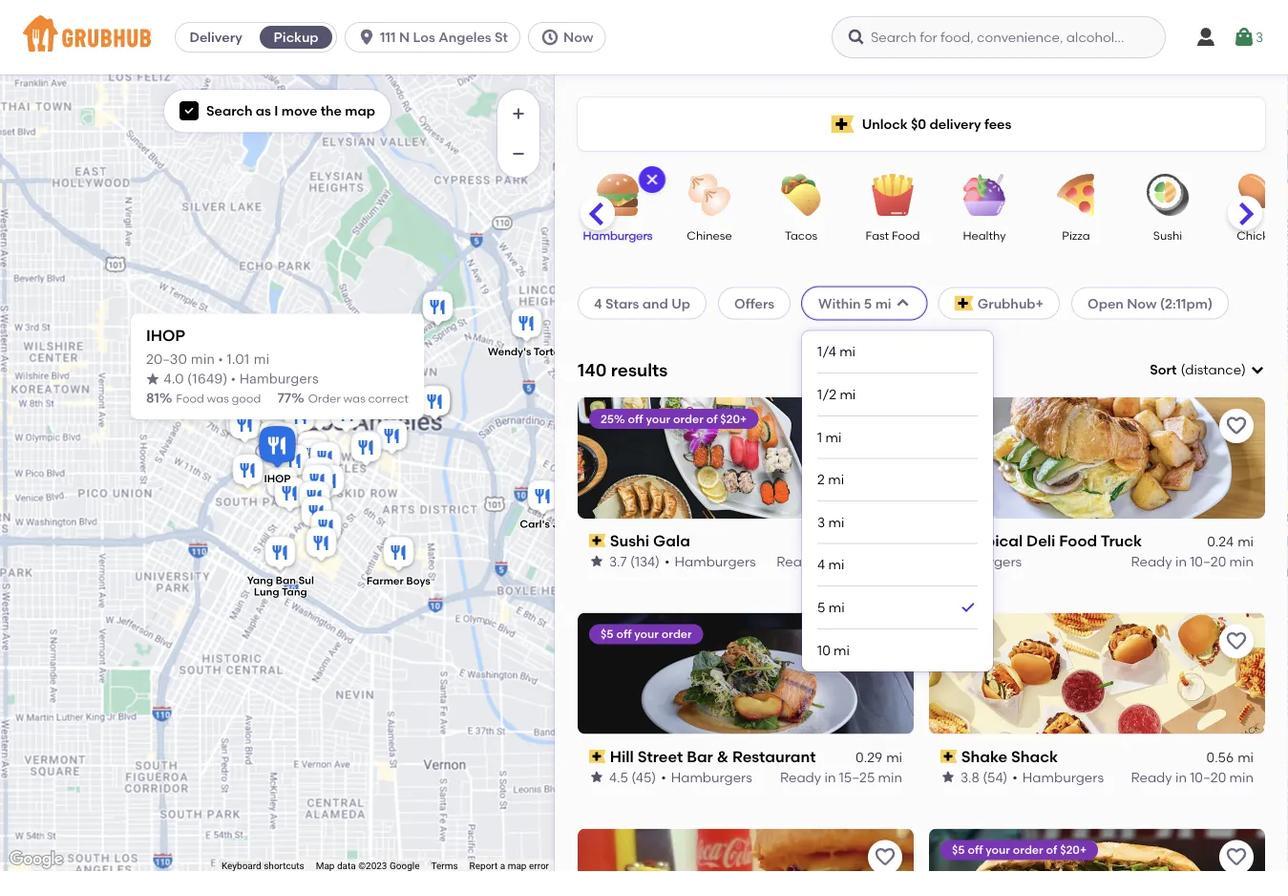 Task type: locate. For each thing, give the bounding box(es) containing it.
shake
[[962, 747, 1008, 766]]

5 mi
[[818, 599, 845, 615]]

3 inside button
[[1256, 29, 1264, 45]]

food down 4.0 ( 1649 )
[[176, 392, 204, 406]]

0 horizontal spatial (
[[188, 372, 192, 386]]

• right (45)
[[661, 769, 666, 785]]

• hamburgers inside map region
[[231, 372, 319, 386]]

ready for hill street bar & restaurant
[[780, 769, 822, 785]]

1 ready in 10–20 min from the top
[[1131, 553, 1254, 569]]

1 subscription pass image from the top
[[941, 534, 958, 547]]

tropical deli food truck logo image
[[929, 397, 1266, 518]]

1 horizontal spatial 4
[[818, 556, 825, 573]]

street
[[638, 747, 683, 766]]

shake shack image
[[300, 393, 339, 435]]

None field
[[1150, 360, 1266, 380]]

salt n peppa image
[[295, 436, 333, 478]]

2 ready in 10–20 min from the top
[[1131, 769, 1254, 785]]

0 horizontal spatial 3
[[818, 514, 825, 530]]

chinese image
[[676, 174, 743, 216]]

map right the
[[345, 103, 375, 119]]

ready for shake shack
[[1131, 769, 1173, 785]]

arda's cafe image
[[294, 428, 332, 470]]

$5 down 3.8
[[952, 843, 965, 857]]

1 horizontal spatial sushi
[[1154, 228, 1183, 242]]

move
[[282, 103, 317, 119]]

mi for 3 mi
[[829, 514, 845, 530]]

0 vertical spatial save this restaurant image
[[1225, 630, 1248, 653]]

$5 off your order
[[601, 627, 692, 641]]

1 vertical spatial ready in 10–20 min
[[1131, 769, 1254, 785]]

deli
[[1027, 531, 1056, 550]]

in for sushi gala
[[821, 553, 833, 569]]

hamburgers
[[583, 228, 653, 242], [239, 372, 319, 386], [675, 553, 756, 569], [941, 553, 1022, 569], [671, 769, 753, 785], [1023, 769, 1104, 785]]

10–20
[[1190, 553, 1227, 569], [1190, 769, 1227, 785]]

grubhub+
[[978, 295, 1044, 311]]

1 subscription pass image from the top
[[589, 534, 606, 547]]

• hamburgers
[[231, 372, 319, 386], [665, 553, 756, 569], [661, 769, 753, 785], [1013, 769, 1104, 785]]

1 horizontal spatial (
[[1181, 362, 1185, 378]]

0 vertical spatial sushi
[[1154, 228, 1183, 242]]

0 vertical spatial ready in 10–20 min
[[1131, 553, 1254, 569]]

in for hill street bar & restaurant
[[825, 769, 836, 785]]

mi inside ihop 20–30 min • 1.01 mi
[[254, 353, 270, 366]]

1 horizontal spatial of
[[1046, 843, 1058, 857]]

1 vertical spatial now
[[1127, 295, 1157, 311]]

hamburgers image
[[585, 174, 651, 216]]

% left the order
[[291, 390, 304, 406]]

140
[[578, 359, 607, 380]]

sushi
[[1154, 228, 1183, 242], [610, 531, 650, 550]]

save this restaurant button for shake shack logo
[[1220, 624, 1254, 659]]

grubhub plus flag logo image
[[832, 115, 855, 133], [955, 296, 974, 311]]

svg image left chinese image
[[645, 172, 660, 187]]

0 vertical spatial subscription pass image
[[941, 534, 958, 547]]

angeles
[[439, 29, 492, 45]]

subscription pass image for tropical deli food truck
[[941, 534, 958, 547]]

off right "25%"
[[628, 411, 643, 425]]

min
[[191, 353, 215, 366], [878, 553, 903, 569], [1230, 553, 1254, 569], [878, 769, 903, 785], [1230, 769, 1254, 785]]

was for 77
[[344, 392, 366, 406]]

0 vertical spatial 20–30
[[146, 353, 187, 366]]

now right st
[[564, 29, 593, 45]]

yang ban sul lung tang image
[[261, 533, 299, 575]]

4 left stars
[[594, 295, 602, 311]]

1 horizontal spatial grubhub plus flag logo image
[[955, 296, 974, 311]]

hamburgers for 4.5 (45)
[[671, 769, 753, 785]]

$5 down 3.7
[[601, 627, 614, 641]]

search
[[206, 103, 253, 119]]

25%
[[601, 411, 625, 425]]

mi for 2 mi
[[828, 471, 844, 487]]

• right (54)
[[1013, 769, 1018, 785]]

0 vertical spatial ihop
[[146, 326, 185, 345]]

error
[[529, 860, 549, 872]]

$20+ for 25% off your order of $20+
[[720, 411, 747, 425]]

2 subscription pass image from the top
[[941, 750, 958, 763]]

1 was from the left
[[207, 392, 229, 406]]

save this restaurant image up proceed to checkout
[[1225, 630, 1248, 653]]

2 horizontal spatial food
[[1059, 531, 1098, 550]]

2 mi
[[818, 471, 844, 487]]

10
[[818, 642, 831, 658]]

• hamburgers down gala
[[665, 553, 756, 569]]

mi for 1/4 mi
[[840, 343, 856, 360]]

1 vertical spatial 4
[[818, 556, 825, 573]]

0 horizontal spatial %
[[159, 390, 172, 406]]

hill street bar & restaurant
[[610, 747, 816, 766]]

mi right 1/4
[[840, 343, 856, 360]]

minus icon image
[[509, 144, 528, 163]]

was
[[207, 392, 229, 406], [344, 392, 366, 406]]

svg image inside now button
[[541, 28, 560, 47]]

1
[[818, 429, 823, 445]]

hamburgers down hill street bar & restaurant
[[671, 769, 753, 785]]

1 vertical spatial 20–30
[[836, 553, 875, 569]]

4.5 (45)
[[609, 769, 656, 785]]

tropical deli food truck image
[[347, 428, 385, 470]]

• down gala
[[665, 553, 670, 569]]

0 horizontal spatial $20+
[[720, 411, 747, 425]]

in
[[821, 553, 833, 569], [1176, 553, 1187, 569], [825, 769, 836, 785], [1176, 769, 1187, 785]]

save this restaurant image for $5 off your order of $20+
[[1225, 846, 1248, 869]]

was down the 1649
[[207, 392, 229, 406]]

2 % from the left
[[291, 390, 304, 406]]

3
[[1256, 29, 1264, 45], [818, 514, 825, 530]]

0 horizontal spatial save this restaurant image
[[874, 846, 897, 869]]

off down 3.7
[[616, 627, 632, 641]]

1 horizontal spatial food
[[892, 228, 920, 242]]

1 horizontal spatial 3
[[1256, 29, 1264, 45]]

mi right 0.29
[[887, 749, 903, 766]]

1/4
[[818, 343, 836, 360]]

star icon image left 3.8
[[941, 769, 956, 785]]

food right deli
[[1059, 531, 1098, 550]]

0 horizontal spatial food
[[176, 392, 204, 406]]

(2:11pm)
[[1160, 295, 1213, 311]]

mi right 10 at the right of the page
[[834, 642, 850, 658]]

was right the order
[[344, 392, 366, 406]]

0.24
[[1207, 534, 1234, 550]]

farmer boys
[[367, 574, 431, 587]]

( for 1649
[[188, 372, 192, 386]]

1 horizontal spatial now
[[1127, 295, 1157, 311]]

1 vertical spatial sushi
[[610, 531, 650, 550]]

svg image inside 3 button
[[1233, 26, 1256, 49]]

1 horizontal spatial 5
[[864, 295, 872, 311]]

0 vertical spatial $20+
[[720, 411, 747, 425]]

% down "4.0"
[[159, 390, 172, 406]]

proceed to checkout button
[[1095, 685, 1288, 719]]

0 horizontal spatial 5
[[818, 599, 826, 615]]

subscription pass image
[[589, 534, 606, 547], [589, 750, 606, 763]]

0 vertical spatial your
[[646, 411, 671, 425]]

( right sort at the top of page
[[1181, 362, 1185, 378]]

unlock $0 delivery fees
[[862, 116, 1012, 132]]

0 vertical spatial now
[[564, 29, 593, 45]]

star icon image left 4.5
[[589, 769, 605, 785]]

save this restaurant image for shake shack logo's save this restaurant button
[[1225, 630, 1248, 653]]

mi right 2 at the right of the page
[[828, 471, 844, 487]]

1 % from the left
[[159, 390, 172, 406]]

open now (2:11pm)
[[1088, 295, 1213, 311]]

off down 3.8
[[968, 843, 983, 857]]

1 vertical spatial $20+
[[1060, 843, 1087, 857]]

subscription pass image left sushi gala on the bottom
[[589, 534, 606, 547]]

check icon image
[[959, 598, 978, 617]]

hamburgers down "shack"
[[1023, 769, 1104, 785]]

mi down the 3 mi at the right bottom of the page
[[829, 556, 845, 573]]

3 for 3 mi
[[818, 514, 825, 530]]

pickup
[[274, 29, 319, 45]]

1 horizontal spatial ihop
[[264, 472, 291, 485]]

plus icon image
[[509, 104, 528, 123]]

save this restaurant image
[[1225, 630, 1248, 653], [874, 846, 897, 869]]

hill street bar & restaurant logo image
[[578, 613, 914, 734]]

4
[[594, 295, 602, 311], [818, 556, 825, 573]]

unlock
[[862, 116, 908, 132]]

4 down the 3 mi at the right bottom of the page
[[818, 556, 825, 573]]

list box containing 1/4 mi
[[818, 331, 978, 671]]

min down 0.29 mi
[[878, 769, 903, 785]]

0 horizontal spatial of
[[706, 411, 718, 425]]

0 horizontal spatial 4
[[594, 295, 602, 311]]

min inside ihop 20–30 min • 1.01 mi
[[191, 353, 215, 366]]

1 horizontal spatial %
[[291, 390, 304, 406]]

min down 0.56 mi
[[1230, 769, 1254, 785]]

0.23 mi
[[856, 534, 903, 550]]

1 horizontal spatial save this restaurant image
[[1225, 630, 1248, 653]]

map right the a
[[508, 860, 527, 872]]

0 vertical spatial 4
[[594, 295, 602, 311]]

• hamburgers down hill street bar & restaurant
[[661, 769, 753, 785]]

0 vertical spatial food
[[892, 228, 920, 242]]

10–20 down 0.56
[[1190, 769, 1227, 785]]

list box
[[818, 331, 978, 671]]

was inside the 77 % order was correct
[[344, 392, 366, 406]]

1 vertical spatial off
[[616, 627, 632, 641]]

( inside map region
[[188, 372, 192, 386]]

0 horizontal spatial sushi
[[610, 531, 650, 550]]

min up the 1649
[[191, 353, 215, 366]]

save this restaurant image down 15–25 at bottom
[[874, 846, 897, 869]]

0 horizontal spatial 20–30
[[146, 353, 187, 366]]

• down the 1.01
[[231, 372, 236, 386]]

1 vertical spatial food
[[176, 392, 204, 406]]

0 horizontal spatial now
[[564, 29, 593, 45]]

map region
[[0, 0, 785, 872]]

• for hill street bar & restaurant
[[661, 769, 666, 785]]

sushi for sushi gala
[[610, 531, 650, 550]]

correct
[[368, 392, 409, 406]]

ready down proceed at bottom right
[[1131, 769, 1173, 785]]

1 vertical spatial 5
[[818, 599, 826, 615]]

min down 0.23 mi
[[878, 553, 903, 569]]

ready in 10–20 min
[[1131, 553, 1254, 569], [1131, 769, 1254, 785]]

up
[[672, 295, 691, 311]]

0 vertical spatial subscription pass image
[[589, 534, 606, 547]]

dollis - breakfast restaurant image
[[226, 405, 264, 447]]

2 was from the left
[[344, 392, 366, 406]]

carl's jr.
[[520, 518, 565, 531]]

mi up 10 mi
[[829, 599, 845, 615]]

1 vertical spatial subscription pass image
[[941, 750, 958, 763]]

hamburgers up 77
[[239, 372, 319, 386]]

hamburgers down hamburgers image
[[583, 228, 653, 242]]

save this restaurant image for save this restaurant button corresponding to the "d-town burger bar logo"
[[874, 846, 897, 869]]

fast food image
[[860, 174, 926, 216]]

shake shack logo image
[[929, 613, 1266, 734]]

0 vertical spatial order
[[673, 411, 704, 425]]

0 vertical spatial of
[[706, 411, 718, 425]]

mi right 1/2
[[840, 386, 856, 402]]

• hamburgers up 77
[[231, 372, 319, 386]]

10–20 for shake shack
[[1190, 769, 1227, 785]]

0 horizontal spatial )
[[223, 372, 227, 386]]

1 vertical spatial of
[[1046, 843, 1058, 857]]

sushi down the sushi image
[[1154, 228, 1183, 242]]

4.0
[[163, 372, 184, 386]]

0 vertical spatial 3
[[1256, 29, 1264, 45]]

4 for 4 stars and up
[[594, 295, 602, 311]]

now right open
[[1127, 295, 1157, 311]]

3.7 (134)
[[609, 553, 660, 569]]

save this restaurant image for 25% off your order of $20+
[[874, 414, 897, 437]]

2 10–20 from the top
[[1190, 769, 1227, 785]]

your down (134)
[[634, 627, 659, 641]]

your down (54)
[[986, 843, 1011, 857]]

1 horizontal spatial )
[[1242, 362, 1246, 378]]

subscription pass image left shake
[[941, 750, 958, 763]]

0 horizontal spatial $5
[[601, 627, 614, 641]]

ready in 10–20 min down 0.24
[[1131, 553, 1254, 569]]

denny's image
[[416, 383, 454, 425]]

n
[[399, 29, 410, 45]]

subscription pass image for sushi gala
[[589, 534, 606, 547]]

1 10–20 from the top
[[1190, 553, 1227, 569]]

• left the 1.01
[[218, 353, 223, 366]]

wild living foods image
[[298, 462, 337, 504]]

sushi up 3.7 (134)
[[610, 531, 650, 550]]

grubhub plus flag logo image for unlock $0 delivery fees
[[832, 115, 855, 133]]

2 subscription pass image from the top
[[589, 750, 606, 763]]

1 vertical spatial map
[[508, 860, 527, 872]]

mi right 1
[[826, 429, 842, 445]]

111 n los angeles st
[[380, 29, 508, 45]]

81
[[146, 390, 159, 406]]

mi for 0.24 mi
[[1238, 534, 1254, 550]]

ready in 10–20 min for shake shack
[[1131, 769, 1254, 785]]

( right "4.0"
[[188, 372, 192, 386]]

20–30 up "4.0"
[[146, 353, 187, 366]]

$5 for $5 off your order
[[601, 627, 614, 641]]

4 inside list box
[[818, 556, 825, 573]]

mi for 1/2 mi
[[840, 386, 856, 402]]

mi right the 1.01
[[254, 353, 270, 366]]

grubhub plus flag logo image left unlock
[[832, 115, 855, 133]]

subscription pass image left tropical
[[941, 534, 958, 547]]

min down 0.24 mi
[[1230, 553, 1254, 569]]

1 horizontal spatial map
[[508, 860, 527, 872]]

1 vertical spatial ihop
[[264, 472, 291, 485]]

star icon image
[[589, 554, 605, 569], [589, 769, 605, 785], [941, 769, 956, 785]]

0 horizontal spatial was
[[207, 392, 229, 406]]

0 vertical spatial $5
[[601, 627, 614, 641]]

1 horizontal spatial 20–30
[[836, 553, 875, 569]]

0 vertical spatial 5
[[864, 295, 872, 311]]

ready in 10–20 min down 0.56
[[1131, 769, 1254, 785]]

) down the 1.01
[[223, 372, 227, 386]]

subscription pass image left the hill
[[589, 750, 606, 763]]

tropical deli food truck
[[962, 531, 1142, 550]]

shayan express image
[[298, 493, 336, 535]]

burger den image
[[416, 383, 454, 425]]

5 up 10 at the right of the page
[[818, 599, 826, 615]]

offers
[[735, 295, 775, 311]]

ihop inside ihop 20–30 min • 1.01 mi
[[146, 326, 185, 345]]

5 inside "option"
[[818, 599, 826, 615]]

food inside 81 % food was good
[[176, 392, 204, 406]]

sushi gala logo image
[[578, 397, 914, 518]]

5 right within
[[864, 295, 872, 311]]

1 horizontal spatial $5
[[952, 843, 965, 857]]

1 vertical spatial save this restaurant image
[[874, 846, 897, 869]]

1 vertical spatial order
[[662, 627, 692, 641]]

0 horizontal spatial ihop
[[146, 326, 185, 345]]

0 horizontal spatial grubhub plus flag logo image
[[832, 115, 855, 133]]

grubhub plus flag logo image left the grubhub+
[[955, 296, 974, 311]]

star icon image left 3.7
[[589, 554, 605, 569]]

mi for 10 mi
[[834, 642, 850, 658]]

ready down restaurant
[[780, 769, 822, 785]]

3 for 3
[[1256, 29, 1264, 45]]

save this restaurant button for tropical deli food truck logo
[[1220, 409, 1254, 443]]

wendy's tortas
[[488, 345, 566, 358]]

15–25
[[839, 769, 875, 785]]

• hamburgers for shake
[[1013, 769, 1104, 785]]

i
[[274, 103, 278, 119]]

• hamburgers down "shack"
[[1013, 769, 1104, 785]]

svg image right st
[[541, 28, 560, 47]]

4 stars and up
[[594, 295, 691, 311]]

(
[[1181, 362, 1185, 378], [188, 372, 192, 386]]

food for tropical deli food truck
[[1059, 531, 1098, 550]]

2 vertical spatial food
[[1059, 531, 1098, 550]]

ready in 10–20 min for tropical deli food truck
[[1131, 553, 1254, 569]]

now
[[564, 29, 593, 45], [1127, 295, 1157, 311]]

0 horizontal spatial map
[[345, 103, 375, 119]]

star icon image for hill street bar & restaurant
[[589, 769, 605, 785]]

1 horizontal spatial was
[[344, 392, 366, 406]]

) inside map region
[[223, 372, 227, 386]]

mi for 5 mi
[[829, 599, 845, 615]]

save this restaurant image
[[874, 414, 897, 437], [1225, 414, 1248, 437], [1225, 846, 1248, 869]]

$5
[[601, 627, 614, 641], [952, 843, 965, 857]]

mi right 0.24
[[1238, 534, 1254, 550]]

report a map error link
[[470, 860, 549, 872]]

mi for 4 mi
[[829, 556, 845, 573]]

chinese
[[687, 228, 732, 242]]

hamburgers inside map region
[[239, 372, 319, 386]]

• hamburgers for hill
[[661, 769, 753, 785]]

your right "25%"
[[646, 411, 671, 425]]

0 vertical spatial 10–20
[[1190, 553, 1227, 569]]

77 % order was correct
[[278, 390, 409, 406]]

%
[[159, 390, 172, 406], [291, 390, 304, 406]]

terms link
[[431, 860, 458, 872]]

anna's fish market dtla image
[[263, 420, 301, 462]]

20–30 down 0.23
[[836, 553, 875, 569]]

mi up the ready in 20–30 min at the right bottom of page
[[829, 514, 845, 530]]

0 vertical spatial grubhub plus flag logo image
[[832, 115, 855, 133]]

1 vertical spatial $5
[[952, 843, 965, 857]]

was for 81
[[207, 392, 229, 406]]

20–30 inside ihop 20–30 min • 1.01 mi
[[146, 353, 187, 366]]

3.8
[[961, 769, 980, 785]]

ihop
[[146, 326, 185, 345], [264, 472, 291, 485]]

save this restaurant image inside button
[[1225, 414, 1248, 437]]

svg image
[[541, 28, 560, 47], [183, 105, 195, 117], [645, 172, 660, 187], [896, 296, 911, 311]]

0 vertical spatial off
[[628, 411, 643, 425]]

restaurant
[[732, 747, 816, 766]]

results
[[611, 359, 668, 380]]

1 vertical spatial 10–20
[[1190, 769, 1227, 785]]

was inside 81 % food was good
[[207, 392, 229, 406]]

hamburgers down gala
[[675, 553, 756, 569]]

mi right 0.56
[[1238, 749, 1254, 766]]

min for shake shack
[[1230, 769, 1254, 785]]

mi for 1 mi
[[826, 429, 842, 445]]

ihop for ihop
[[264, 472, 291, 485]]

( for distance
[[1181, 362, 1185, 378]]

) right sort at the top of page
[[1242, 362, 1246, 378]]

$5 for $5 off your order of $20+
[[952, 843, 965, 857]]

ready down truck
[[1131, 553, 1173, 569]]

mi inside "option"
[[829, 599, 845, 615]]

the kroft logo image
[[929, 829, 1266, 872]]

4.5
[[609, 769, 628, 785]]

food right fast
[[892, 228, 920, 242]]

1 mi
[[818, 429, 842, 445]]

1 vertical spatial 3
[[818, 514, 825, 530]]

gus's drive-in image
[[218, 341, 256, 383]]

1 vertical spatial subscription pass image
[[589, 750, 606, 763]]

1 vertical spatial grubhub plus flag logo image
[[955, 296, 974, 311]]

save this restaurant button for the "d-town burger bar logo"
[[868, 840, 903, 872]]

order
[[673, 411, 704, 425], [662, 627, 692, 641], [1013, 843, 1044, 857]]

habibi bites image
[[222, 402, 260, 444]]

st
[[495, 29, 508, 45]]

your
[[646, 411, 671, 425], [634, 627, 659, 641], [986, 843, 1011, 857]]

svg image
[[1195, 26, 1218, 49], [1233, 26, 1256, 49], [357, 28, 376, 47], [847, 28, 866, 47], [1250, 362, 1266, 377]]

mi right 0.23
[[887, 534, 903, 550]]

1 horizontal spatial $20+
[[1060, 843, 1087, 857]]

10–20 down 0.24
[[1190, 553, 1227, 569]]

ready down the 3 mi at the right bottom of the page
[[777, 553, 818, 569]]

ready in 20–30 min
[[777, 553, 903, 569]]

subscription pass image
[[941, 534, 958, 547], [941, 750, 958, 763]]

the vegan joint image
[[307, 508, 345, 550]]

1 vertical spatial your
[[634, 627, 659, 641]]



Task type: vqa. For each thing, say whether or not it's contained in the screenshot.
Grubhub
no



Task type: describe. For each thing, give the bounding box(es) containing it.
off for hill
[[616, 627, 632, 641]]

subscription pass image for shake shack
[[941, 750, 958, 763]]

10–20 for tropical deli food truck
[[1190, 553, 1227, 569]]

1.01
[[227, 353, 250, 366]]

svg image inside field
[[1250, 362, 1266, 377]]

5 mi option
[[818, 587, 978, 630]]

delivery
[[190, 29, 242, 45]]

as
[[256, 103, 271, 119]]

order for gala
[[673, 411, 704, 425]]

your for street
[[634, 627, 659, 641]]

proceed to checkout
[[1153, 694, 1288, 710]]

hill street bar & restaurant image
[[327, 395, 365, 437]]

fast
[[866, 228, 889, 242]]

healthy
[[963, 228, 1006, 242]]

wendy's
[[488, 345, 531, 358]]

4 mi
[[818, 556, 845, 573]]

hamburgers for 3.7 (134)
[[675, 553, 756, 569]]

fast food
[[866, 228, 920, 242]]

• inside ihop 20–30 min • 1.01 mi
[[218, 353, 223, 366]]

to
[[1212, 694, 1225, 710]]

sort ( distance )
[[1150, 362, 1246, 378]]

burgershop image
[[300, 454, 339, 496]]

order
[[308, 392, 341, 406]]

order for street
[[662, 627, 692, 641]]

of for $5 off your order of $20+
[[1046, 843, 1058, 857]]

map data ©2023 google
[[316, 860, 420, 872]]

2 vertical spatial your
[[986, 843, 1011, 857]]

in for tropical deli food truck
[[1176, 553, 1187, 569]]

keyboard
[[222, 860, 261, 872]]

sushi gala image
[[373, 417, 411, 459]]

a
[[500, 860, 505, 872]]

ready in 15–25 min
[[780, 769, 903, 785]]

your for gala
[[646, 411, 671, 425]]

farmer boys image
[[380, 533, 418, 575]]

the
[[321, 103, 342, 119]]

0.23
[[856, 534, 883, 550]]

ban
[[276, 574, 296, 587]]

and
[[643, 295, 668, 311]]

sushi gala
[[610, 531, 690, 550]]

mi for 0.23 mi
[[887, 534, 903, 550]]

$0
[[911, 116, 927, 132]]

1/2 mi
[[818, 386, 856, 402]]

grubhub plus flag logo image for grubhub+
[[955, 296, 974, 311]]

) for 4.0 ( 1649 )
[[223, 372, 227, 386]]

sushi image
[[1135, 174, 1202, 216]]

svg image right within 5 mi
[[896, 296, 911, 311]]

the melt - 7th & figueroa, la image
[[255, 418, 294, 460]]

proceed
[[1153, 694, 1208, 710]]

tacos image
[[768, 174, 835, 216]]

svg image left search
[[183, 105, 195, 117]]

d-town burger bar logo image
[[578, 829, 914, 872]]

report
[[470, 860, 498, 872]]

smashburger image
[[229, 451, 267, 493]]

carl's jr. image
[[524, 477, 562, 519]]

ihop 20–30 min • 1.01 mi
[[146, 326, 270, 366]]

good
[[232, 392, 261, 406]]

bossa nova image
[[263, 464, 301, 506]]

ihop image
[[255, 423, 300, 473]]

bonaventure brewing co. image
[[280, 398, 319, 440]]

ready for sushi gala
[[777, 553, 818, 569]]

25% off your order of $20+
[[601, 411, 747, 425]]

min for sushi gala
[[878, 553, 903, 569]]

healthy image
[[951, 174, 1018, 216]]

mi right within
[[875, 295, 892, 311]]

• for shake shack
[[1013, 769, 1018, 785]]

star icon image for shake shack
[[941, 769, 956, 785]]

burger district image
[[296, 478, 334, 520]]

1649
[[192, 372, 223, 386]]

chicken
[[1237, 228, 1283, 242]]

jr.
[[553, 518, 565, 531]]

search as i move the map
[[206, 103, 375, 119]]

1/2
[[818, 386, 837, 402]]

checkout
[[1228, 694, 1288, 710]]

$20+ for $5 off your order of $20+
[[1060, 843, 1087, 857]]

keyboard shortcuts
[[222, 860, 304, 872]]

mi for 0.56 mi
[[1238, 749, 1254, 766]]

lung
[[254, 586, 279, 598]]

svg image inside 111 n los angeles st button
[[357, 28, 376, 47]]

terms
[[431, 860, 458, 872]]

off for sushi
[[628, 411, 643, 425]]

delivery
[[930, 116, 981, 132]]

hamburgers for 1649
[[239, 372, 319, 386]]

tang
[[282, 586, 307, 598]]

pizza
[[1062, 228, 1090, 242]]

pizza image
[[1043, 174, 1110, 216]]

shake shack
[[962, 747, 1058, 766]]

1/4 mi
[[818, 343, 856, 360]]

% for 77
[[291, 390, 304, 406]]

master burger image
[[271, 474, 309, 516]]

report a map error
[[470, 860, 549, 872]]

pickup button
[[256, 22, 336, 53]]

3 button
[[1233, 20, 1264, 54]]

keyboard shortcuts button
[[222, 859, 304, 872]]

carl's
[[520, 518, 550, 531]]

4 for 4 mi
[[818, 556, 825, 573]]

hamburgers down tropical
[[941, 553, 1022, 569]]

wendy's tortas image
[[508, 304, 546, 346]]

140 results
[[578, 359, 668, 380]]

77
[[278, 390, 291, 406]]

star icon image for sushi gala
[[589, 554, 605, 569]]

open
[[1088, 295, 1124, 311]]

in for shake shack
[[1176, 769, 1187, 785]]

2 vertical spatial order
[[1013, 843, 1044, 857]]

) for sort ( distance )
[[1242, 362, 1246, 378]]

vegan hooligans image
[[310, 462, 348, 504]]

shack
[[1011, 747, 1058, 766]]

el charro restaurant image
[[207, 364, 245, 406]]

hill
[[610, 747, 634, 766]]

mi for 0.29 mi
[[887, 749, 903, 766]]

4.0 ( 1649 )
[[163, 372, 227, 386]]

chicken image
[[1226, 174, 1288, 216]]

stars
[[606, 295, 639, 311]]

now inside button
[[564, 29, 593, 45]]

distance
[[1185, 362, 1242, 378]]

$5 off your order of $20+
[[952, 843, 1087, 857]]

food for 81 % food was good
[[176, 392, 204, 406]]

&
[[717, 747, 729, 766]]

rating image
[[146, 372, 159, 385]]

gala
[[653, 531, 690, 550]]

none field containing sort
[[1150, 360, 1266, 380]]

google image
[[5, 847, 68, 872]]

hamburgers for 3.8 (54)
[[1023, 769, 1104, 785]]

cargo snack shack image
[[419, 288, 457, 330]]

sushi for sushi
[[1154, 228, 1183, 242]]

delivery button
[[176, 22, 256, 53]]

google
[[390, 860, 420, 872]]

subscription pass image for hill street bar & restaurant
[[589, 750, 606, 763]]

d-town burger bar image
[[306, 439, 344, 481]]

0 vertical spatial map
[[345, 103, 375, 119]]

farmer
[[367, 574, 404, 587]]

yang ban sul lung tang
[[247, 574, 314, 598]]

within 5 mi
[[819, 295, 892, 311]]

• for sushi gala
[[665, 553, 670, 569]]

sul
[[299, 574, 314, 587]]

min for tropical deli food truck
[[1230, 553, 1254, 569]]

% for 81
[[159, 390, 172, 406]]

Search for food, convenience, alcohol... search field
[[832, 16, 1166, 58]]

0.56
[[1207, 749, 1234, 766]]

3 mi
[[818, 514, 845, 530]]

of for 25% off your order of $20+
[[706, 411, 718, 425]]

truck
[[1101, 531, 1142, 550]]

ihop for ihop 20–30 min • 1.01 mi
[[146, 326, 185, 345]]

ready for tropical deli food truck
[[1131, 553, 1173, 569]]

main navigation navigation
[[0, 0, 1288, 74]]

111
[[380, 29, 396, 45]]

2
[[818, 471, 825, 487]]

now button
[[528, 22, 613, 53]]

sort
[[1150, 362, 1177, 378]]

2 vertical spatial off
[[968, 843, 983, 857]]

• hamburgers for sushi
[[665, 553, 756, 569]]

vurger guyz image
[[275, 442, 313, 484]]

los
[[413, 29, 435, 45]]

shortcuts
[[264, 860, 304, 872]]

min for hill street bar & restaurant
[[878, 769, 903, 785]]

boys
[[406, 574, 431, 587]]

ale's restaurant image
[[302, 524, 341, 566]]

0.56 mi
[[1207, 749, 1254, 766]]



